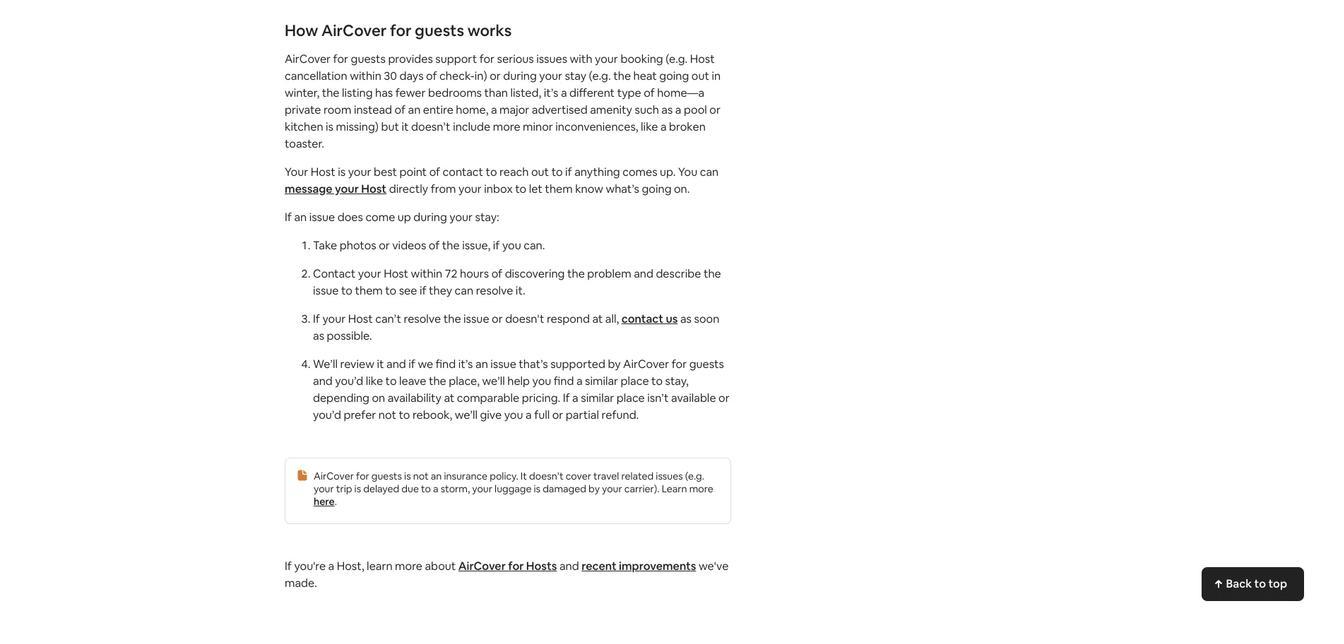 Task type: vqa. For each thing, say whether or not it's contained in the screenshot.
it.
yes



Task type: describe. For each thing, give the bounding box(es) containing it.
place,
[[449, 373, 480, 388]]

pool
[[684, 102, 707, 117]]

discovering
[[505, 266, 565, 281]]

your right from on the left top of page
[[459, 181, 482, 196]]

1 vertical spatial place
[[617, 390, 645, 405]]

if for if you're a host, learn more about aircover for hosts and recent improvements
[[285, 559, 292, 573]]

guests up the support
[[415, 20, 464, 40]]

stay
[[565, 68, 587, 83]]

an down message
[[294, 210, 307, 224]]

for left hosts
[[508, 559, 524, 573]]

advertised
[[532, 102, 588, 117]]

back
[[1226, 577, 1252, 591]]

issues inside "aircover for guests provides support for serious issues with your booking (e.g. host cancellation within 30 days of check-in) or during your stay (e.g. the heat going out in winter, the listing has fewer bedrooms than listed, it's a different type of home—a private room instead of an entire home, a major advertised amenity such as a pool or kitchen is missing) but it doesn't include more minor inconveniences, like a broken toaster."
[[536, 51, 567, 66]]

a down the than
[[491, 102, 497, 117]]

missing)
[[336, 119, 379, 134]]

or right available
[[719, 390, 730, 405]]

the left problem
[[567, 266, 585, 281]]

help
[[507, 373, 530, 388]]

for inside aircover for guests is not an insurance policy. it doesn't cover travel related issues (e.g. your trip is delayed due to a storm, your luggage is damaged by your carrier). learn more here .
[[356, 470, 369, 482]]

the right describe
[[704, 266, 721, 281]]

1 vertical spatial similar
[[581, 390, 614, 405]]

0 horizontal spatial we'll
[[455, 407, 478, 422]]

can inside "contact your host within 72 hours of discovering the problem and describe the issue to them to see if they can resolve it."
[[455, 283, 473, 298]]

rebook,
[[413, 407, 452, 422]]

due
[[402, 482, 419, 495]]

your
[[285, 164, 308, 179]]

if right issue,
[[493, 238, 500, 253]]

different
[[570, 85, 615, 100]]

if you're a host, learn more about aircover for hosts and recent improvements
[[285, 559, 696, 573]]

and up the leave
[[387, 356, 406, 371]]

or right in)
[[490, 68, 501, 83]]

the down they
[[443, 311, 461, 326]]

a up "partial"
[[572, 390, 578, 405]]

at inside we'll review it and if we find it's an issue that's supported by aircover for guests and you'd like to leave the place, we'll help you find a similar place to stay, depending on availability at comparable pricing. if a similar place isn't available or you'd prefer not to rebook, we'll give you a full or partial refund.
[[444, 390, 455, 405]]

amenity
[[590, 102, 632, 117]]

to inside aircover for guests is not an insurance policy. it doesn't cover travel related issues (e.g. your trip is delayed due to a storm, your luggage is damaged by your carrier). learn more here .
[[421, 482, 431, 495]]

anything
[[575, 164, 620, 179]]

more inside aircover for guests is not an insurance policy. it doesn't cover travel related issues (e.g. your trip is delayed due to a storm, your luggage is damaged by your carrier). learn more here .
[[689, 482, 713, 495]]

pricing.
[[522, 390, 560, 405]]

0 vertical spatial find
[[436, 356, 456, 371]]

instead
[[354, 102, 392, 117]]

cover
[[566, 470, 591, 482]]

aircover for guests is not an insurance policy. it doesn't cover travel related issues (e.g. your trip is delayed due to a storm, your luggage is damaged by your carrier). learn more here .
[[314, 470, 713, 508]]

your host is your best point of contact to reach out to if anything comes up. you can message your host directly from your inbox to let them know what's going on.
[[285, 164, 719, 196]]

take
[[313, 238, 337, 253]]

0 vertical spatial place
[[621, 373, 649, 388]]

soon
[[694, 311, 719, 326]]

for up in)
[[480, 51, 495, 66]]

issue inside "contact your host within 72 hours of discovering the problem and describe the issue to them to see if they can resolve it."
[[313, 283, 339, 298]]

heat
[[633, 68, 657, 83]]

major
[[500, 102, 529, 117]]

to left see
[[385, 283, 397, 298]]

in
[[712, 68, 721, 83]]

(e.g. inside aircover for guests is not an insurance policy. it doesn't cover travel related issues (e.g. your trip is delayed due to a storm, your luggage is damaged by your carrier). learn more here .
[[685, 470, 704, 482]]

back to top
[[1226, 577, 1287, 591]]

to up the inbox in the top left of the page
[[486, 164, 497, 179]]

see
[[399, 283, 417, 298]]

home—a
[[657, 85, 705, 100]]

made.
[[285, 576, 317, 590]]

0 vertical spatial (e.g.
[[666, 51, 688, 66]]

with
[[570, 51, 592, 66]]

it inside we'll review it and if we find it's an issue that's supported by aircover for guests and you'd like to leave the place, we'll help you find a similar place to stay, depending on availability at comparable pricing. if a similar place isn't available or you'd prefer not to rebook, we'll give you a full or partial refund.
[[377, 356, 384, 371]]

or right full
[[552, 407, 563, 422]]

within inside "aircover for guests provides support for serious issues with your booking (e.g. host cancellation within 30 days of check-in) or during your stay (e.g. the heat going out in winter, the listing has fewer bedrooms than listed, it's a different type of home—a private room instead of an entire home, a major advertised amenity such as a pool or kitchen is missing) but it doesn't include more minor inconveniences, like a broken toaster."
[[350, 68, 381, 83]]

comparable
[[457, 390, 519, 405]]

1 vertical spatial (e.g.
[[589, 68, 611, 83]]

up.
[[660, 164, 676, 179]]

cancellation
[[285, 68, 347, 83]]

a inside aircover for guests is not an insurance policy. it doesn't cover travel related issues (e.g. your trip is delayed due to a storm, your luggage is damaged by your carrier). learn more here .
[[433, 482, 438, 495]]

related
[[621, 470, 654, 482]]

by inside we'll review it and if we find it's an issue that's supported by aircover for guests and you'd like to leave the place, we'll help you find a similar place to stay, depending on availability at comparable pricing. if a similar place isn't available or you'd prefer not to rebook, we'll give you a full or partial refund.
[[608, 356, 621, 371]]

72
[[445, 266, 457, 281]]

on.
[[674, 181, 690, 196]]

host inside "aircover for guests provides support for serious issues with your booking (e.g. host cancellation within 30 days of check-in) or during your stay (e.g. the heat going out in winter, the listing has fewer bedrooms than listed, it's a different type of home—a private room instead of an entire home, a major advertised amenity such as a pool or kitchen is missing) but it doesn't include more minor inconveniences, like a broken toaster."
[[690, 51, 715, 66]]

leave
[[399, 373, 426, 388]]

photos
[[340, 238, 376, 253]]

come
[[366, 210, 395, 224]]

for inside we'll review it and if we find it's an issue that's supported by aircover for guests and you'd like to leave the place, we'll help you find a similar place to stay, depending on availability at comparable pricing. if a similar place isn't available or you'd prefer not to rebook, we'll give you a full or partial refund.
[[672, 356, 687, 371]]

can't
[[375, 311, 401, 326]]

an inside aircover for guests is not an insurance policy. it doesn't cover travel related issues (e.g. your trip is delayed due to a storm, your luggage is damaged by your carrier). learn more here .
[[431, 470, 442, 482]]

them inside your host is your best point of contact to reach out to if anything comes up. you can message your host directly from your inbox to let them know what's going on.
[[545, 181, 573, 196]]

it's inside we'll review it and if we find it's an issue that's supported by aircover for guests and you'd like to leave the place, we'll help you find a similar place to stay, depending on availability at comparable pricing. if a similar place isn't available or you'd prefer not to rebook, we'll give you a full or partial refund.
[[458, 356, 473, 371]]

1 horizontal spatial we'll
[[482, 373, 505, 388]]

you're
[[294, 559, 326, 573]]

stay:
[[475, 210, 499, 224]]

an inside we'll review it and if we find it's an issue that's supported by aircover for guests and you'd like to leave the place, we'll help you find a similar place to stay, depending on availability at comparable pricing. if a similar place isn't available or you'd prefer not to rebook, we'll give you a full or partial refund.
[[475, 356, 488, 371]]

to down contact
[[341, 283, 353, 298]]

if an issue does come up during your stay:
[[285, 210, 499, 224]]

0 vertical spatial similar
[[585, 373, 618, 388]]

if inside your host is your best point of contact to reach out to if anything comes up. you can message your host directly from your inbox to let them know what's going on.
[[565, 164, 572, 179]]

guests inside we'll review it and if we find it's an issue that's supported by aircover for guests and you'd like to leave the place, we'll help you find a similar place to stay, depending on availability at comparable pricing. if a similar place isn't available or you'd prefer not to rebook, we'll give you a full or partial refund.
[[689, 356, 724, 371]]

delayed
[[363, 482, 399, 495]]

your left stay:
[[450, 210, 473, 224]]

days
[[400, 68, 424, 83]]

but
[[381, 119, 399, 134]]

listed,
[[510, 85, 541, 100]]

provides
[[388, 51, 433, 66]]

2 vertical spatial you
[[504, 407, 523, 422]]

or left videos
[[379, 238, 390, 253]]

0 horizontal spatial resolve
[[404, 311, 441, 326]]

of right days
[[426, 68, 437, 83]]

host down the best
[[361, 181, 387, 196]]

or right pool
[[710, 102, 721, 117]]

does
[[338, 210, 363, 224]]

message your host link
[[285, 181, 387, 196]]

we'll review it and if we find it's an issue that's supported by aircover for guests and you'd like to leave the place, we'll help you find a similar place to stay, depending on availability at comparable pricing. if a similar place isn't available or you'd prefer not to rebook, we'll give you a full or partial refund.
[[313, 356, 730, 422]]

we've made.
[[285, 559, 729, 590]]

from
[[431, 181, 456, 196]]

give
[[480, 407, 502, 422]]

and right hosts
[[560, 559, 579, 573]]

your left 'stay' in the top of the page
[[539, 68, 562, 83]]

of up such
[[644, 85, 655, 100]]

them inside "contact your host within 72 hours of discovering the problem and describe the issue to them to see if they can resolve it."
[[355, 283, 383, 298]]

available
[[671, 390, 716, 405]]

a left host,
[[328, 559, 334, 573]]

a left full
[[526, 407, 532, 422]]

2 vertical spatial more
[[395, 559, 422, 573]]

not inside we'll review it and if we find it's an issue that's supported by aircover for guests and you'd like to leave the place, we'll help you find a similar place to stay, depending on availability at comparable pricing. if a similar place isn't available or you'd prefer not to rebook, we'll give you a full or partial refund.
[[379, 407, 396, 422]]

host inside "contact your host within 72 hours of discovering the problem and describe the issue to them to see if they can resolve it."
[[384, 266, 408, 281]]

inbox
[[484, 181, 513, 196]]

partial
[[566, 407, 599, 422]]

damaged
[[543, 482, 586, 495]]

to left "anything"
[[552, 164, 563, 179]]

learn
[[367, 559, 393, 573]]

learn
[[662, 482, 687, 495]]

what's
[[606, 181, 639, 196]]

supported
[[550, 356, 605, 371]]

describe
[[656, 266, 701, 281]]

kitchen
[[285, 119, 323, 134]]

the up room
[[322, 85, 340, 100]]

can.
[[524, 238, 545, 253]]

listing
[[342, 85, 373, 100]]

your left the .
[[314, 482, 334, 495]]

and down we'll
[[313, 373, 333, 388]]

host up 'possible.'
[[348, 311, 373, 326]]

it inside "aircover for guests provides support for serious issues with your booking (e.g. host cancellation within 30 days of check-in) or during your stay (e.g. the heat going out in winter, the listing has fewer bedrooms than listed, it's a different type of home—a private room instead of an entire home, a major advertised amenity such as a pool or kitchen is missing) but it doesn't include more minor inconveniences, like a broken toaster."
[[402, 119, 409, 134]]

aircover inside we'll review it and if we find it's an issue that's supported by aircover for guests and you'd like to leave the place, we'll help you find a similar place to stay, depending on availability at comparable pricing. if a similar place isn't available or you'd prefer not to rebook, we'll give you a full or partial refund.
[[623, 356, 669, 371]]

of up "but"
[[395, 102, 406, 117]]

hosts
[[526, 559, 557, 573]]

recent
[[582, 559, 617, 573]]

of inside "contact your host within 72 hours of discovering the problem and describe the issue to them to see if they can resolve it."
[[492, 266, 502, 281]]

if your host can't resolve the issue or doesn't respond at all, contact us
[[313, 311, 678, 326]]

not inside aircover for guests is not an insurance policy. it doesn't cover travel related issues (e.g. your trip is delayed due to a storm, your luggage is damaged by your carrier). learn more here .
[[413, 470, 429, 482]]

to up 'isn't'
[[651, 373, 663, 388]]

contact us link
[[622, 311, 678, 326]]

to left the leave
[[385, 373, 397, 388]]

issue left does
[[309, 210, 335, 224]]

for up provides
[[390, 20, 412, 40]]

it
[[521, 470, 527, 482]]

back to top button
[[1202, 567, 1304, 601]]

such
[[635, 102, 659, 117]]

guests inside "aircover for guests provides support for serious issues with your booking (e.g. host cancellation within 30 days of check-in) or during your stay (e.g. the heat going out in winter, the listing has fewer bedrooms than listed, it's a different type of home—a private room instead of an entire home, a major advertised amenity such as a pool or kitchen is missing) but it doesn't include more minor inconveniences, like a broken toaster."
[[351, 51, 386, 66]]

aircover for guests provides support for serious issues with your booking (e.g. host cancellation within 30 days of check-in) or during your stay (e.g. the heat going out in winter, the listing has fewer bedrooms than listed, it's a different type of home—a private room instead of an entire home, a major advertised amenity such as a pool or kitchen is missing) but it doesn't include more minor inconveniences, like a broken toaster.
[[285, 51, 721, 151]]

can inside your host is your best point of contact to reach out to if anything comes up. you can message your host directly from your inbox to let them know what's going on.
[[700, 164, 719, 179]]

trip
[[336, 482, 352, 495]]

booking
[[621, 51, 663, 66]]

2 vertical spatial as
[[313, 328, 324, 343]]

comes
[[623, 164, 657, 179]]

the up type
[[613, 68, 631, 83]]

or left doesn't
[[492, 311, 503, 326]]

your right with
[[595, 51, 618, 66]]

travel
[[594, 470, 619, 482]]

is right trip
[[354, 482, 361, 495]]



Task type: locate. For each thing, give the bounding box(es) containing it.
aircover inside aircover for guests is not an insurance policy. it doesn't cover travel related issues (e.g. your trip is delayed due to a storm, your luggage is damaged by your carrier). learn more here .
[[314, 470, 354, 482]]

issues up 'stay' in the top of the page
[[536, 51, 567, 66]]

(e.g. up home—a
[[666, 51, 688, 66]]

1 vertical spatial like
[[366, 373, 383, 388]]

a up advertised
[[561, 85, 567, 100]]

can right you
[[700, 164, 719, 179]]

has
[[375, 85, 393, 100]]

refund.
[[602, 407, 639, 422]]

at left all,
[[592, 311, 603, 326]]

your left carrier).
[[602, 482, 622, 495]]

within up they
[[411, 266, 442, 281]]

0 horizontal spatial doesn't
[[411, 119, 451, 134]]

up
[[398, 210, 411, 224]]

contact left us
[[622, 311, 663, 326]]

your left the best
[[348, 164, 371, 179]]

0 horizontal spatial it's
[[458, 356, 473, 371]]

you up pricing.
[[532, 373, 551, 388]]

contact your host within 72 hours of discovering the problem and describe the issue to them to see if they can resolve it.
[[313, 266, 721, 298]]

host,
[[337, 559, 364, 573]]

a left broken at the top of the page
[[661, 119, 667, 134]]

issue
[[309, 210, 335, 224], [313, 283, 339, 298], [464, 311, 489, 326], [491, 356, 516, 371]]

host up "in"
[[690, 51, 715, 66]]

1 horizontal spatial within
[[411, 266, 442, 281]]

a
[[561, 85, 567, 100], [491, 102, 497, 117], [675, 102, 681, 117], [661, 119, 667, 134], [576, 373, 583, 388], [572, 390, 578, 405], [526, 407, 532, 422], [433, 482, 438, 495], [328, 559, 334, 573]]

similar down "supported"
[[585, 373, 618, 388]]

1 vertical spatial at
[[444, 390, 455, 405]]

issues right related
[[656, 470, 683, 482]]

storm,
[[441, 482, 470, 495]]

it.
[[516, 283, 526, 298]]

doesn't
[[505, 311, 544, 326]]

out
[[692, 68, 709, 83], [531, 164, 549, 179]]

issue,
[[462, 238, 491, 253]]

room
[[324, 102, 351, 117]]

a left storm,
[[433, 482, 438, 495]]

and
[[634, 266, 653, 281], [387, 356, 406, 371], [313, 373, 333, 388], [560, 559, 579, 573]]

as right us
[[680, 311, 692, 326]]

1 horizontal spatial find
[[554, 373, 574, 388]]

going down up. at the top
[[642, 181, 672, 196]]

0 vertical spatial it's
[[544, 85, 558, 100]]

respond
[[547, 311, 590, 326]]

0 horizontal spatial them
[[355, 283, 383, 298]]

0 horizontal spatial can
[[455, 283, 473, 298]]

0 horizontal spatial during
[[414, 210, 447, 224]]

aircover right how
[[322, 20, 387, 40]]

the down we
[[429, 373, 446, 388]]

an inside "aircover for guests provides support for serious issues with your booking (e.g. host cancellation within 30 days of check-in) or during your stay (e.g. the heat going out in winter, the listing has fewer bedrooms than listed, it's a different type of home—a private room instead of an entire home, a major advertised amenity such as a pool or kitchen is missing) but it doesn't include more minor inconveniences, like a broken toaster."
[[408, 102, 421, 117]]

entire
[[423, 102, 453, 117]]

0 horizontal spatial more
[[395, 559, 422, 573]]

we'll
[[482, 373, 505, 388], [455, 407, 478, 422]]

during right up
[[414, 210, 447, 224]]

resolve inside "contact your host within 72 hours of discovering the problem and describe the issue to them to see if they can resolve it."
[[476, 283, 513, 298]]

1 vertical spatial by
[[589, 482, 600, 495]]

hours
[[460, 266, 489, 281]]

1 vertical spatial within
[[411, 266, 442, 281]]

1 horizontal spatial at
[[592, 311, 603, 326]]

0 horizontal spatial at
[[444, 390, 455, 405]]

0 vertical spatial can
[[700, 164, 719, 179]]

within up listing
[[350, 68, 381, 83]]

1 horizontal spatial doesn't
[[529, 470, 564, 482]]

1 horizontal spatial more
[[493, 119, 520, 134]]

home,
[[456, 102, 489, 117]]

host up see
[[384, 266, 408, 281]]

going up home—a
[[659, 68, 689, 83]]

than
[[484, 85, 508, 100]]

for up cancellation
[[333, 51, 348, 66]]

aircover for hosts link
[[458, 559, 557, 573]]

0 horizontal spatial within
[[350, 68, 381, 83]]

it's
[[544, 85, 558, 100], [458, 356, 473, 371]]

1 vertical spatial as
[[680, 311, 692, 326]]

1 vertical spatial it
[[377, 356, 384, 371]]

0 vertical spatial we'll
[[482, 373, 505, 388]]

all,
[[605, 311, 619, 326]]

improvements
[[619, 559, 696, 573]]

1 horizontal spatial by
[[608, 356, 621, 371]]

videos
[[392, 238, 426, 253]]

1 vertical spatial you
[[532, 373, 551, 388]]

is inside your host is your best point of contact to reach out to if anything comes up. you can message your host directly from your inbox to let them know what's going on.
[[338, 164, 346, 179]]

1 vertical spatial going
[[642, 181, 672, 196]]

we
[[418, 356, 433, 371]]

issue down "hours"
[[464, 311, 489, 326]]

insurance
[[444, 470, 488, 482]]

your up does
[[335, 181, 359, 196]]

guests
[[415, 20, 464, 40], [351, 51, 386, 66], [689, 356, 724, 371], [372, 470, 402, 482]]

1 horizontal spatial as
[[662, 102, 673, 117]]

directly
[[389, 181, 428, 196]]

to
[[486, 164, 497, 179], [552, 164, 563, 179], [515, 181, 526, 196], [341, 283, 353, 298], [385, 283, 397, 298], [385, 373, 397, 388], [651, 373, 663, 388], [399, 407, 410, 422], [421, 482, 431, 495], [1254, 577, 1266, 591]]

0 vertical spatial at
[[592, 311, 603, 326]]

place up refund.
[[617, 390, 645, 405]]

1 horizontal spatial not
[[413, 470, 429, 482]]

issue down contact
[[313, 283, 339, 298]]

0 vertical spatial you'd
[[335, 373, 363, 388]]

1 vertical spatial find
[[554, 373, 574, 388]]

1 vertical spatial you'd
[[313, 407, 341, 422]]

if down message
[[285, 210, 292, 224]]

an
[[408, 102, 421, 117], [294, 210, 307, 224], [475, 356, 488, 371], [431, 470, 442, 482]]

guests up 30
[[351, 51, 386, 66]]

out left "in"
[[692, 68, 709, 83]]

0 horizontal spatial find
[[436, 356, 456, 371]]

how
[[285, 20, 318, 40]]

like inside "aircover for guests provides support for serious issues with your booking (e.g. host cancellation within 30 days of check-in) or during your stay (e.g. the heat going out in winter, the listing has fewer bedrooms than listed, it's a different type of home—a private room instead of an entire home, a major advertised amenity such as a pool or kitchen is missing) but it doesn't include more minor inconveniences, like a broken toaster."
[[641, 119, 658, 134]]

by right damaged
[[589, 482, 600, 495]]

resolve down see
[[404, 311, 441, 326]]

1 vertical spatial issues
[[656, 470, 683, 482]]

as
[[662, 102, 673, 117], [680, 311, 692, 326], [313, 328, 324, 343]]

similar
[[585, 373, 618, 388], [581, 390, 614, 405]]

if inside we'll review it and if we find it's an issue that's supported by aircover for guests and you'd like to leave the place, we'll help you find a similar place to stay, depending on availability at comparable pricing. if a similar place isn't available or you'd prefer not to rebook, we'll give you a full or partial refund.
[[409, 356, 415, 371]]

them up can't
[[355, 283, 383, 298]]

message
[[285, 181, 332, 196]]

more
[[493, 119, 520, 134], [689, 482, 713, 495], [395, 559, 422, 573]]

out up let
[[531, 164, 549, 179]]

issue inside we'll review it and if we find it's an issue that's supported by aircover for guests and you'd like to leave the place, we'll help you find a similar place to stay, depending on availability at comparable pricing. if a similar place isn't available or you'd prefer not to rebook, we'll give you a full or partial refund.
[[491, 356, 516, 371]]

0 vertical spatial by
[[608, 356, 621, 371]]

1 horizontal spatial resolve
[[476, 283, 513, 298]]

1 horizontal spatial it
[[402, 119, 409, 134]]

if left we
[[409, 356, 415, 371]]

of right "hours"
[[492, 266, 502, 281]]

0 horizontal spatial issues
[[536, 51, 567, 66]]

of inside your host is your best point of contact to reach out to if anything comes up. you can message your host directly from your inbox to let them know what's going on.
[[429, 164, 440, 179]]

during
[[503, 68, 537, 83], [414, 210, 447, 224]]

0 vertical spatial doesn't
[[411, 119, 451, 134]]

1 vertical spatial resolve
[[404, 311, 441, 326]]

within inside "contact your host within 72 hours of discovering the problem and describe the issue to them to see if they can resolve it."
[[411, 266, 442, 281]]

going inside your host is your best point of contact to reach out to if anything comes up. you can message your host directly from your inbox to let them know what's going on.
[[642, 181, 672, 196]]

here link
[[314, 495, 335, 508]]

aircover right about
[[458, 559, 506, 573]]

issues inside aircover for guests is not an insurance policy. it doesn't cover travel related issues (e.g. your trip is delayed due to a storm, your luggage is damaged by your carrier). learn more here .
[[656, 470, 683, 482]]

you'd down depending
[[313, 407, 341, 422]]

.
[[335, 495, 337, 508]]

serious
[[497, 51, 534, 66]]

is right it
[[534, 482, 541, 495]]

0 horizontal spatial not
[[379, 407, 396, 422]]

is
[[326, 119, 333, 134], [338, 164, 346, 179], [404, 470, 411, 482], [354, 482, 361, 495], [534, 482, 541, 495]]

0 vertical spatial contact
[[443, 164, 483, 179]]

aircover
[[322, 20, 387, 40], [285, 51, 331, 66], [623, 356, 669, 371], [314, 470, 354, 482], [458, 559, 506, 573]]

know
[[575, 181, 603, 196]]

going inside "aircover for guests provides support for serious issues with your booking (e.g. host cancellation within 30 days of check-in) or during your stay (e.g. the heat going out in winter, the listing has fewer bedrooms than listed, it's a different type of home—a private room instead of an entire home, a major advertised amenity such as a pool or kitchen is missing) but it doesn't include more minor inconveniences, like a broken toaster."
[[659, 68, 689, 83]]

them right let
[[545, 181, 573, 196]]

to inside back to top button
[[1254, 577, 1266, 591]]

they
[[429, 283, 452, 298]]

0 vertical spatial you
[[502, 238, 521, 253]]

1 horizontal spatial can
[[700, 164, 719, 179]]

is inside "aircover for guests provides support for serious issues with your booking (e.g. host cancellation within 30 days of check-in) or during your stay (e.g. the heat going out in winter, the listing has fewer bedrooms than listed, it's a different type of home—a private room instead of an entire home, a major advertised amenity such as a pool or kitchen is missing) but it doesn't include more minor inconveniences, like a broken toaster."
[[326, 119, 333, 134]]

0 vertical spatial them
[[545, 181, 573, 196]]

0 horizontal spatial it
[[377, 356, 384, 371]]

guests inside aircover for guests is not an insurance policy. it doesn't cover travel related issues (e.g. your trip is delayed due to a storm, your luggage is damaged by your carrier). learn more here .
[[372, 470, 402, 482]]

1 vertical spatial during
[[414, 210, 447, 224]]

similar up "partial"
[[581, 390, 614, 405]]

0 vertical spatial resolve
[[476, 283, 513, 298]]

if for if your host can't resolve the issue or doesn't respond at all, contact us
[[313, 311, 320, 326]]

(e.g. up different
[[589, 68, 611, 83]]

by inside aircover for guests is not an insurance policy. it doesn't cover travel related issues (e.g. your trip is delayed due to a storm, your luggage is damaged by your carrier). learn more here .
[[589, 482, 600, 495]]

you'd up depending
[[335, 373, 363, 388]]

depending
[[313, 390, 369, 405]]

contact
[[313, 266, 356, 281]]

of up from on the left top of page
[[429, 164, 440, 179]]

aircover inside "aircover for guests provides support for serious issues with your booking (e.g. host cancellation within 30 days of check-in) or during your stay (e.g. the heat going out in winter, the listing has fewer bedrooms than listed, it's a different type of home—a private room instead of an entire home, a major advertised amenity such as a pool or kitchen is missing) but it doesn't include more minor inconveniences, like a broken toaster."
[[285, 51, 331, 66]]

the inside we'll review it and if we find it's an issue that's supported by aircover for guests and you'd like to leave the place, we'll help you find a similar place to stay, depending on availability at comparable pricing. if a similar place isn't available or you'd prefer not to rebook, we'll give you a full or partial refund.
[[429, 373, 446, 388]]

us
[[666, 311, 678, 326]]

not left storm,
[[413, 470, 429, 482]]

of right videos
[[429, 238, 440, 253]]

like down such
[[641, 119, 658, 134]]

your up 'possible.'
[[322, 311, 346, 326]]

luggage
[[495, 482, 532, 495]]

1 vertical spatial not
[[413, 470, 429, 482]]

0 horizontal spatial like
[[366, 373, 383, 388]]

if for if an issue does come up during your stay:
[[285, 210, 292, 224]]

availability
[[388, 390, 442, 405]]

1 vertical spatial contact
[[622, 311, 663, 326]]

0 vertical spatial out
[[692, 68, 709, 83]]

1 horizontal spatial it's
[[544, 85, 558, 100]]

you right give
[[504, 407, 523, 422]]

1 vertical spatial we'll
[[455, 407, 478, 422]]

you
[[678, 164, 698, 179]]

0 horizontal spatial contact
[[443, 164, 483, 179]]

host up 'message your host' link
[[311, 164, 335, 179]]

if left "anything"
[[565, 164, 572, 179]]

fewer
[[395, 85, 426, 100]]

to left let
[[515, 181, 526, 196]]

1 vertical spatial more
[[689, 482, 713, 495]]

0 horizontal spatial out
[[531, 164, 549, 179]]

0 vertical spatial as
[[662, 102, 673, 117]]

2 horizontal spatial as
[[680, 311, 692, 326]]

if inside "contact your host within 72 hours of discovering the problem and describe the issue to them to see if they can resolve it."
[[420, 283, 426, 298]]

if right see
[[420, 283, 426, 298]]

(e.g.
[[666, 51, 688, 66], [589, 68, 611, 83], [685, 470, 704, 482]]

2 horizontal spatial more
[[689, 482, 713, 495]]

an right 'due'
[[431, 470, 442, 482]]

1 vertical spatial it's
[[458, 356, 473, 371]]

doesn't inside aircover for guests is not an insurance policy. it doesn't cover travel related issues (e.g. your trip is delayed due to a storm, your luggage is damaged by your carrier). learn more here .
[[529, 470, 564, 482]]

your inside "contact your host within 72 hours of discovering the problem and describe the issue to them to see if they can resolve it."
[[358, 266, 381, 281]]

possible.
[[327, 328, 372, 343]]

1 vertical spatial doesn't
[[529, 470, 564, 482]]

it right "but"
[[402, 119, 409, 134]]

like inside we'll review it and if we find it's an issue that's supported by aircover for guests and you'd like to leave the place, we'll help you find a similar place to stay, depending on availability at comparable pricing. if a similar place isn't available or you'd prefer not to rebook, we'll give you a full or partial refund.
[[366, 373, 383, 388]]

to right 'due'
[[421, 482, 431, 495]]

1 horizontal spatial contact
[[622, 311, 663, 326]]

doesn't inside "aircover for guests provides support for serious issues with your booking (e.g. host cancellation within 30 days of check-in) or during your stay (e.g. the heat going out in winter, the listing has fewer bedrooms than listed, it's a different type of home—a private room instead of an entire home, a major advertised amenity such as a pool or kitchen is missing) but it doesn't include more minor inconveniences, like a broken toaster."
[[411, 119, 451, 134]]

it's inside "aircover for guests provides support for serious issues with your booking (e.g. host cancellation within 30 days of check-in) or during your stay (e.g. the heat going out in winter, the listing has fewer bedrooms than listed, it's a different type of home—a private room instead of an entire home, a major advertised amenity such as a pool or kitchen is missing) but it doesn't include more minor inconveniences, like a broken toaster."
[[544, 85, 558, 100]]

1 horizontal spatial issues
[[656, 470, 683, 482]]

if
[[285, 210, 292, 224], [313, 311, 320, 326], [563, 390, 570, 405], [285, 559, 292, 573]]

a left pool
[[675, 102, 681, 117]]

or
[[490, 68, 501, 83], [710, 102, 721, 117], [379, 238, 390, 253], [492, 311, 503, 326], [719, 390, 730, 405], [552, 407, 563, 422]]

an up place,
[[475, 356, 488, 371]]

1 horizontal spatial like
[[641, 119, 658, 134]]

aircover up cancellation
[[285, 51, 331, 66]]

like up on
[[366, 373, 383, 388]]

we've
[[699, 559, 729, 573]]

during inside "aircover for guests provides support for serious issues with your booking (e.g. host cancellation within 30 days of check-in) or during your stay (e.g. the heat going out in winter, the listing has fewer bedrooms than listed, it's a different type of home—a private room instead of an entire home, a major advertised amenity such as a pool or kitchen is missing) but it doesn't include more minor inconveniences, like a broken toaster."
[[503, 68, 537, 83]]

and inside "contact your host within 72 hours of discovering the problem and describe the issue to them to see if they can resolve it."
[[634, 266, 653, 281]]

0 vertical spatial not
[[379, 407, 396, 422]]

as inside "aircover for guests provides support for serious issues with your booking (e.g. host cancellation within 30 days of check-in) or during your stay (e.g. the heat going out in winter, the listing has fewer bedrooms than listed, it's a different type of home—a private room instead of an entire home, a major advertised amenity such as a pool or kitchen is missing) but it doesn't include more minor inconveniences, like a broken toaster."
[[662, 102, 673, 117]]

contact inside your host is your best point of contact to reach out to if anything comes up. you can message your host directly from your inbox to let them know what's going on.
[[443, 164, 483, 179]]

top
[[1269, 577, 1287, 591]]

2 vertical spatial (e.g.
[[685, 470, 704, 482]]

0 vertical spatial more
[[493, 119, 520, 134]]

review
[[340, 356, 374, 371]]

more inside "aircover for guests provides support for serious issues with your booking (e.g. host cancellation within 30 days of check-in) or during your stay (e.g. the heat going out in winter, the listing has fewer bedrooms than listed, it's a different type of home—a private room instead of an entire home, a major advertised amenity such as a pool or kitchen is missing) but it doesn't include more minor inconveniences, like a broken toaster."
[[493, 119, 520, 134]]

out inside "aircover for guests provides support for serious issues with your booking (e.g. host cancellation within 30 days of check-in) or during your stay (e.g. the heat going out in winter, the listing has fewer bedrooms than listed, it's a different type of home—a private room instead of an entire home, a major advertised amenity such as a pool or kitchen is missing) but it doesn't include more minor inconveniences, like a broken toaster."
[[692, 68, 709, 83]]

0 vertical spatial issues
[[536, 51, 567, 66]]

0 vertical spatial going
[[659, 68, 689, 83]]

out inside your host is your best point of contact to reach out to if anything comes up. you can message your host directly from your inbox to let them know what's going on.
[[531, 164, 549, 179]]

in)
[[475, 68, 487, 83]]

doesn't right it
[[529, 470, 564, 482]]

bedrooms
[[428, 85, 482, 100]]

about
[[425, 559, 456, 573]]

if up we'll
[[313, 311, 320, 326]]

a down "supported"
[[576, 373, 583, 388]]

as up we'll
[[313, 328, 324, 343]]

type
[[617, 85, 641, 100]]

0 horizontal spatial by
[[589, 482, 600, 495]]

is right delayed
[[404, 470, 411, 482]]

find down "supported"
[[554, 373, 574, 388]]

doesn't down entire
[[411, 119, 451, 134]]

aircover up stay,
[[623, 356, 669, 371]]

0 vertical spatial within
[[350, 68, 381, 83]]

to down availability
[[399, 407, 410, 422]]

0 horizontal spatial as
[[313, 328, 324, 343]]

1 vertical spatial out
[[531, 164, 549, 179]]

winter,
[[285, 85, 319, 100]]

1 horizontal spatial during
[[503, 68, 537, 83]]

0 vertical spatial like
[[641, 119, 658, 134]]

if inside we'll review it and if we find it's an issue that's supported by aircover for guests and you'd like to leave the place, we'll help you find a similar place to stay, depending on availability at comparable pricing. if a similar place isn't available or you'd prefer not to rebook, we'll give you a full or partial refund.
[[563, 390, 570, 405]]

0 vertical spatial it
[[402, 119, 409, 134]]

recent improvements link
[[582, 559, 696, 573]]

1 horizontal spatial out
[[692, 68, 709, 83]]

1 horizontal spatial them
[[545, 181, 573, 196]]

let
[[529, 181, 543, 196]]

we'll left give
[[455, 407, 478, 422]]

aircover up the .
[[314, 470, 354, 482]]

best
[[374, 164, 397, 179]]

the left issue,
[[442, 238, 460, 253]]

we'll
[[313, 356, 338, 371]]

0 vertical spatial during
[[503, 68, 537, 83]]

1 vertical spatial can
[[455, 283, 473, 298]]

1 vertical spatial them
[[355, 283, 383, 298]]

your right storm,
[[472, 482, 492, 495]]



